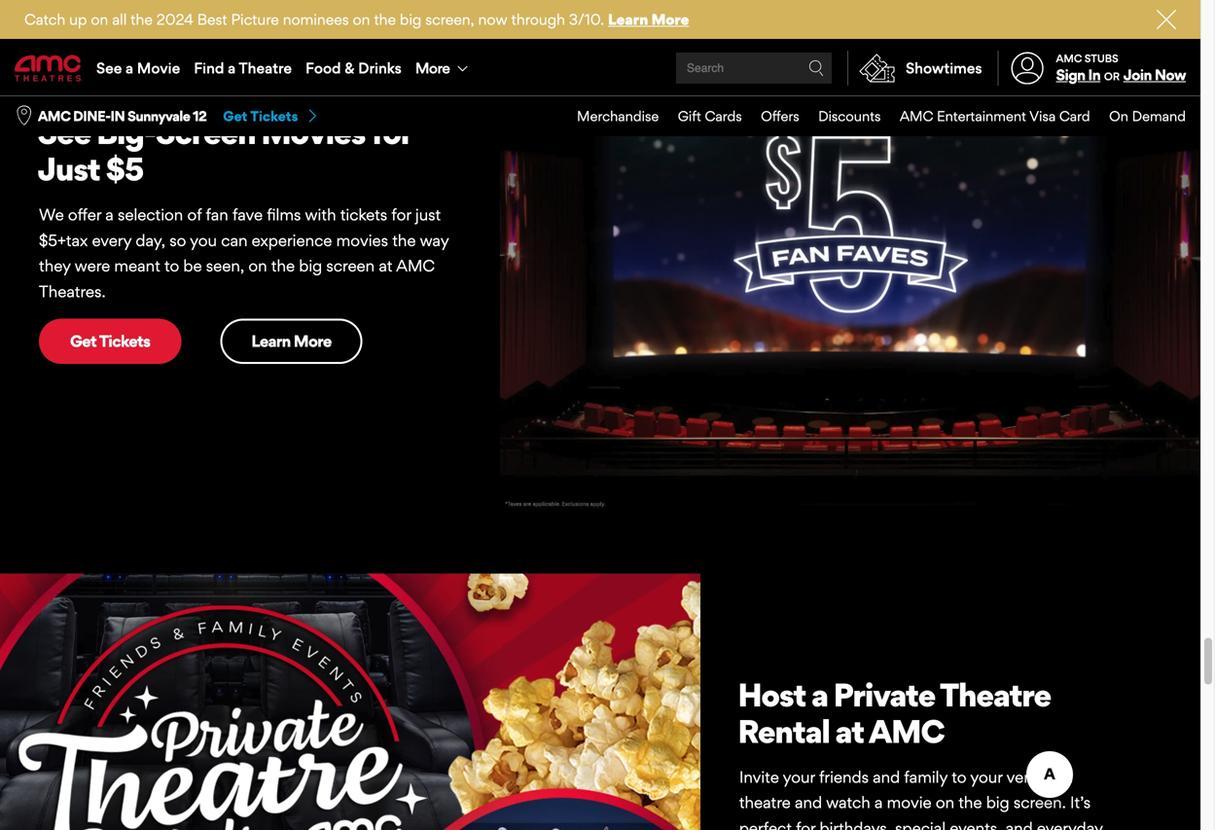 Task type: locate. For each thing, give the bounding box(es) containing it.
0 horizontal spatial get tickets
[[70, 332, 150, 351]]

demand
[[1132, 108, 1186, 125]]

in
[[1089, 66, 1101, 84]]

get tickets down theatres.
[[70, 332, 150, 351]]

more inside button
[[415, 59, 450, 77]]

1 horizontal spatial theatre
[[940, 675, 1051, 714]]

learn more link right 3/10.
[[608, 10, 689, 28]]

on demand link
[[1091, 96, 1186, 136]]

the down experience
[[271, 256, 295, 276]]

learn more link
[[608, 10, 689, 28], [220, 319, 363, 364]]

menu
[[0, 41, 1201, 95], [558, 96, 1186, 136]]

0 vertical spatial menu
[[0, 41, 1201, 95]]

at up friends
[[836, 712, 864, 751]]

to left be
[[164, 256, 179, 276]]

1 vertical spatial theatre
[[940, 675, 1051, 714]]

and down screen.
[[1006, 818, 1033, 830]]

you
[[190, 231, 217, 250]]

more right 3/10.
[[652, 10, 689, 28]]

get down theatres.
[[70, 332, 97, 351]]

a inside invite your friends and family to your very own theatre and watch a movie on the big screen. it's perfect for birthdays, special events, and everyd
[[875, 793, 883, 812]]

1 vertical spatial to
[[952, 767, 967, 787]]

for inside see big-screen movies for just $5
[[371, 113, 412, 152]]

were
[[75, 256, 110, 276]]

amc stubs sign in or join now
[[1057, 52, 1186, 84]]

every
[[92, 231, 132, 250]]

0 vertical spatial for
[[371, 113, 412, 152]]

get tickets for get tickets link to the bottom
[[70, 332, 150, 351]]

more down screen,
[[415, 59, 450, 77]]

a inside host a private theatre rental at amc
[[812, 675, 828, 714]]

see a movie link
[[90, 41, 187, 95]]

0 vertical spatial big
[[400, 10, 422, 28]]

a left the movie
[[126, 59, 133, 77]]

theatre down 'picture'
[[239, 59, 292, 77]]

1 vertical spatial learn
[[251, 332, 291, 351]]

1 horizontal spatial see
[[96, 59, 122, 77]]

amc up family
[[869, 712, 945, 751]]

1 horizontal spatial learn
[[608, 10, 648, 28]]

the up drinks
[[374, 10, 396, 28]]

0 vertical spatial tickets
[[250, 108, 298, 125]]

0 horizontal spatial big
[[299, 256, 322, 276]]

1 vertical spatial big
[[299, 256, 322, 276]]

0 horizontal spatial learn
[[251, 332, 291, 351]]

find a theatre
[[194, 59, 292, 77]]

for left just in the left top of the page
[[392, 205, 411, 224]]

amc up 'sign'
[[1057, 52, 1083, 65]]

1 vertical spatial at
[[836, 712, 864, 751]]

more down the screen
[[294, 332, 332, 351]]

1 vertical spatial for
[[392, 205, 411, 224]]

for right perfect
[[796, 818, 816, 830]]

to inside we offer a selection of fan fave films with tickets for just $5+tax every day, so you can experience movies the way they were meant to be seen, on the big screen at amc theatres.
[[164, 256, 179, 276]]

0 vertical spatial at
[[379, 256, 393, 276]]

1 horizontal spatial more
[[415, 59, 450, 77]]

amc left dine-
[[38, 108, 70, 125]]

invite
[[740, 767, 779, 787]]

at
[[379, 256, 393, 276], [836, 712, 864, 751]]

big down experience
[[299, 256, 322, 276]]

tickets down find a theatre link
[[250, 108, 298, 125]]

2 vertical spatial big
[[987, 793, 1010, 812]]

theatre up very
[[940, 675, 1051, 714]]

a right find
[[228, 59, 236, 77]]

amc for sign
[[1057, 52, 1083, 65]]

a
[[126, 59, 133, 77], [228, 59, 236, 77], [105, 205, 114, 224], [812, 675, 828, 714], [875, 793, 883, 812]]

we
[[39, 205, 64, 224]]

amc down showtimes link
[[900, 108, 934, 125]]

2 horizontal spatial big
[[987, 793, 1010, 812]]

see a movie
[[96, 59, 180, 77]]

1 horizontal spatial your
[[971, 767, 1003, 787]]

with
[[305, 205, 336, 224]]

your right invite
[[783, 767, 815, 787]]

menu up merchandise link
[[0, 41, 1201, 95]]

amc fan faves image
[[500, 11, 1201, 511]]

fan
[[206, 205, 228, 224]]

for inside invite your friends and family to your very own theatre and watch a movie on the big screen. it's perfect for birthdays, special events, and everyd
[[796, 818, 816, 830]]

on inside invite your friends and family to your very own theatre and watch a movie on the big screen. it's perfect for birthdays, special events, and everyd
[[936, 793, 955, 812]]

offers
[[761, 108, 800, 125]]

learn right 3/10.
[[608, 10, 648, 28]]

0 horizontal spatial and
[[795, 793, 822, 812]]

get tickets down find a theatre link
[[223, 108, 298, 125]]

0 horizontal spatial theatre
[[239, 59, 292, 77]]

0 horizontal spatial at
[[379, 256, 393, 276]]

host a private theatre rental at amc
[[738, 675, 1051, 751]]

$5
[[106, 150, 143, 188]]

more
[[652, 10, 689, 28], [415, 59, 450, 77], [294, 332, 332, 351]]

to right family
[[952, 767, 967, 787]]

3/10.
[[569, 10, 604, 28]]

the up the events,
[[959, 793, 983, 812]]

your
[[783, 767, 815, 787], [971, 767, 1003, 787]]

big left screen,
[[400, 10, 422, 28]]

rental
[[738, 712, 830, 751]]

amc logo image
[[15, 55, 83, 81], [15, 55, 83, 81]]

at down movies
[[379, 256, 393, 276]]

0 horizontal spatial get tickets link
[[39, 319, 181, 364]]

gift cards link
[[659, 96, 742, 136]]

1 horizontal spatial get tickets
[[223, 108, 298, 125]]

sign in button
[[1057, 66, 1101, 84]]

1 vertical spatial more
[[415, 59, 450, 77]]

and left watch
[[795, 793, 822, 812]]

big
[[400, 10, 422, 28], [299, 256, 322, 276], [987, 793, 1010, 812]]

1 vertical spatial get tickets
[[70, 332, 150, 351]]

2 vertical spatial for
[[796, 818, 816, 830]]

so
[[170, 231, 186, 250]]

see up in
[[96, 59, 122, 77]]

0 horizontal spatial tickets
[[99, 332, 150, 351]]

on inside we offer a selection of fan fave films with tickets for just $5+tax every day, so you can experience movies the way they were meant to be seen, on the big screen at amc theatres.
[[249, 256, 267, 276]]

fave
[[233, 205, 263, 224]]

get tickets link down find a theatre link
[[223, 107, 320, 125]]

a right watch
[[875, 793, 883, 812]]

the inside invite your friends and family to your very own theatre and watch a movie on the big screen. it's perfect for birthdays, special events, and everyd
[[959, 793, 983, 812]]

just
[[415, 205, 441, 224]]

0 horizontal spatial more
[[294, 332, 332, 351]]

theatre inside menu
[[239, 59, 292, 77]]

2 vertical spatial more
[[294, 332, 332, 351]]

2 horizontal spatial more
[[652, 10, 689, 28]]

the right all
[[131, 10, 153, 28]]

it's
[[1071, 793, 1091, 812]]

learn
[[608, 10, 648, 28], [251, 332, 291, 351]]

1 horizontal spatial at
[[836, 712, 864, 751]]

0 horizontal spatial learn more link
[[220, 319, 363, 364]]

learn more link down the screen
[[220, 319, 363, 364]]

on right seen,
[[249, 256, 267, 276]]

tickets
[[250, 108, 298, 125], [99, 332, 150, 351]]

amc entertainment visa card
[[900, 108, 1091, 125]]

dialog
[[0, 0, 1216, 830]]

0 horizontal spatial see
[[37, 113, 91, 152]]

merchandise link
[[558, 96, 659, 136]]

0 vertical spatial learn more link
[[608, 10, 689, 28]]

0 horizontal spatial your
[[783, 767, 815, 787]]

menu down showtimes image
[[558, 96, 1186, 136]]

see inside see big-screen movies for just $5
[[37, 113, 91, 152]]

0 vertical spatial get tickets
[[223, 108, 298, 125]]

on left all
[[91, 10, 108, 28]]

0 vertical spatial and
[[873, 767, 900, 787]]

way
[[420, 231, 449, 250]]

a right host
[[812, 675, 828, 714]]

2 your from the left
[[971, 767, 1003, 787]]

amc inside amc stubs sign in or join now
[[1057, 52, 1083, 65]]

2024
[[156, 10, 194, 28]]

films
[[267, 205, 301, 224]]

visa
[[1030, 108, 1056, 125]]

get tickets link down theatres.
[[39, 319, 181, 364]]

the left the way
[[392, 231, 416, 250]]

merchandise
[[577, 108, 659, 125]]

get right 12
[[223, 108, 248, 125]]

get tickets
[[223, 108, 298, 125], [70, 332, 150, 351]]

0 vertical spatial more
[[652, 10, 689, 28]]

learn down we offer a selection of fan fave films with tickets for just $5+tax every day, so you can experience movies the way they were meant to be seen, on the big screen at amc theatres.
[[251, 332, 291, 351]]

0 horizontal spatial to
[[164, 256, 179, 276]]

sign
[[1057, 66, 1086, 84]]

amc dine-in sunnyvale 12
[[38, 108, 207, 125]]

private
[[834, 675, 935, 714]]

0 vertical spatial theatre
[[239, 59, 292, 77]]

1 vertical spatial see
[[37, 113, 91, 152]]

1 horizontal spatial get tickets link
[[223, 107, 320, 125]]

selection
[[118, 205, 183, 224]]

0 vertical spatial to
[[164, 256, 179, 276]]

for inside we offer a selection of fan fave films with tickets for just $5+tax every day, so you can experience movies the way they were meant to be seen, on the big screen at amc theatres.
[[392, 205, 411, 224]]

just
[[37, 150, 100, 188]]

a for find
[[228, 59, 236, 77]]

and up movie
[[873, 767, 900, 787]]

entertainment
[[937, 108, 1027, 125]]

on down family
[[936, 793, 955, 812]]

catch up on all the 2024 best picture nominees on the big screen, now through 3/10. learn more
[[24, 10, 689, 28]]

a right offer
[[105, 205, 114, 224]]

amc inside button
[[38, 108, 70, 125]]

at inside we offer a selection of fan fave films with tickets for just $5+tax every day, so you can experience movies the way they were meant to be seen, on the big screen at amc theatres.
[[379, 256, 393, 276]]

big inside we offer a selection of fan fave films with tickets for just $5+tax every day, so you can experience movies the way they were meant to be seen, on the big screen at amc theatres.
[[299, 256, 322, 276]]

showtimes
[[906, 59, 983, 77]]

tickets down theatres.
[[99, 332, 150, 351]]

1 horizontal spatial big
[[400, 10, 422, 28]]

birthdays,
[[820, 818, 891, 830]]

0 horizontal spatial get
[[70, 332, 97, 351]]

1 horizontal spatial get
[[223, 108, 248, 125]]

amc down the way
[[396, 256, 435, 276]]

dine-
[[73, 108, 110, 125]]

in
[[110, 108, 125, 125]]

your left very
[[971, 767, 1003, 787]]

to inside invite your friends and family to your very own theatre and watch a movie on the big screen. it's perfect for birthdays, special events, and everyd
[[952, 767, 967, 787]]

all
[[112, 10, 127, 28]]

for down drinks
[[371, 113, 412, 152]]

1 vertical spatial menu
[[558, 96, 1186, 136]]

screen,
[[426, 10, 475, 28]]

1 vertical spatial get
[[70, 332, 97, 351]]

2 horizontal spatial and
[[1006, 818, 1033, 830]]

1 vertical spatial learn more link
[[220, 319, 363, 364]]

0 vertical spatial get tickets link
[[223, 107, 320, 125]]

get
[[223, 108, 248, 125], [70, 332, 97, 351]]

see left in
[[37, 113, 91, 152]]

1 horizontal spatial and
[[873, 767, 900, 787]]

1 horizontal spatial to
[[952, 767, 967, 787]]

0 vertical spatial learn
[[608, 10, 648, 28]]

1 horizontal spatial tickets
[[250, 108, 298, 125]]

see inside menu
[[96, 59, 122, 77]]

big up the events,
[[987, 793, 1010, 812]]

family
[[905, 767, 948, 787]]

0 vertical spatial see
[[96, 59, 122, 77]]

1 vertical spatial and
[[795, 793, 822, 812]]



Task type: describe. For each thing, give the bounding box(es) containing it.
gift
[[678, 108, 702, 125]]

12
[[193, 108, 207, 125]]

watch
[[827, 793, 871, 812]]

1 vertical spatial get tickets link
[[39, 319, 181, 364]]

invite your friends and family to your very own theatre and watch a movie on the big screen. it's perfect for birthdays, special events, and everyd
[[740, 767, 1114, 830]]

big-
[[96, 113, 156, 152]]

experience
[[252, 231, 332, 250]]

own
[[1042, 767, 1073, 787]]

special
[[896, 818, 946, 830]]

ptr generic 2022 image
[[0, 574, 701, 830]]

of
[[187, 205, 202, 224]]

join
[[1124, 66, 1152, 84]]

screen
[[156, 113, 255, 152]]

amc inside we offer a selection of fan fave films with tickets for just $5+tax every day, so you can experience movies the way they were meant to be seen, on the big screen at amc theatres.
[[396, 256, 435, 276]]

day,
[[136, 231, 166, 250]]

2 vertical spatial and
[[1006, 818, 1033, 830]]

food & drinks
[[306, 59, 402, 77]]

picture
[[231, 10, 279, 28]]

now
[[1155, 66, 1186, 84]]

amc dine-in sunnyvale 12 button
[[38, 107, 207, 126]]

sunnyvale
[[127, 108, 190, 125]]

more button
[[409, 41, 479, 95]]

or
[[1105, 70, 1120, 83]]

a for see
[[126, 59, 133, 77]]

join now button
[[1124, 66, 1186, 84]]

see big-screen movies for just $5
[[37, 113, 412, 188]]

screen
[[326, 256, 375, 276]]

cookie consent banner dialog
[[0, 756, 1201, 830]]

catch
[[24, 10, 65, 28]]

movie
[[137, 59, 180, 77]]

movies
[[261, 113, 365, 152]]

&
[[345, 59, 355, 77]]

1 vertical spatial tickets
[[99, 332, 150, 351]]

discounts link
[[800, 96, 881, 136]]

big inside invite your friends and family to your very own theatre and watch a movie on the big screen. it's perfect for birthdays, special events, and everyd
[[987, 793, 1010, 812]]

gift cards
[[678, 108, 742, 125]]

amc inside host a private theatre rental at amc
[[869, 712, 945, 751]]

1 horizontal spatial learn more link
[[608, 10, 689, 28]]

they
[[39, 256, 71, 276]]

best
[[197, 10, 227, 28]]

amc entertainment visa card link
[[881, 96, 1091, 136]]

0 vertical spatial get
[[223, 108, 248, 125]]

food & drinks link
[[299, 41, 409, 95]]

stubs
[[1085, 52, 1119, 65]]

we offer a selection of fan fave films with tickets for just $5+tax every day, so you can experience movies the way they were meant to be seen, on the big screen at amc theatres.
[[39, 205, 449, 301]]

food
[[306, 59, 341, 77]]

movies
[[336, 231, 388, 250]]

theatres.
[[39, 282, 106, 301]]

friends
[[819, 767, 869, 787]]

submit search icon image
[[809, 60, 824, 76]]

find
[[194, 59, 224, 77]]

now
[[478, 10, 508, 28]]

user profile image
[[1000, 52, 1055, 84]]

at inside host a private theatre rental at amc
[[836, 712, 864, 751]]

theatre
[[740, 793, 791, 812]]

meant
[[114, 256, 160, 276]]

see for see big-screen movies for just $5
[[37, 113, 91, 152]]

tickets
[[340, 205, 388, 224]]

on
[[1110, 108, 1129, 125]]

a for host
[[812, 675, 828, 714]]

see for see a movie
[[96, 59, 122, 77]]

on right nominees
[[353, 10, 370, 28]]

very
[[1007, 767, 1038, 787]]

cards
[[705, 108, 742, 125]]

search the AMC website text field
[[684, 61, 809, 75]]

offer
[[68, 205, 101, 224]]

learn more
[[251, 332, 332, 351]]

showtimes link
[[848, 51, 983, 86]]

can
[[221, 231, 248, 250]]

seen,
[[206, 256, 244, 276]]

up
[[69, 10, 87, 28]]

movie
[[887, 793, 932, 812]]

host
[[738, 675, 806, 714]]

offers link
[[742, 96, 800, 136]]

$5+tax
[[39, 231, 88, 250]]

amc for visa
[[900, 108, 934, 125]]

be
[[183, 256, 202, 276]]

events,
[[950, 818, 1002, 830]]

1 your from the left
[[783, 767, 815, 787]]

card
[[1060, 108, 1091, 125]]

perfect
[[740, 818, 792, 830]]

theatre inside host a private theatre rental at amc
[[940, 675, 1051, 714]]

sign in or join amc stubs element
[[998, 41, 1186, 95]]

a inside we offer a selection of fan fave films with tickets for just $5+tax every day, so you can experience movies the way they were meant to be seen, on the big screen at amc theatres.
[[105, 205, 114, 224]]

get tickets for get tickets link to the top
[[223, 108, 298, 125]]

amc for in
[[38, 108, 70, 125]]

showtimes image
[[849, 51, 906, 86]]

menu containing more
[[0, 41, 1201, 95]]

find a theatre link
[[187, 41, 299, 95]]

menu containing merchandise
[[558, 96, 1186, 136]]

on demand
[[1110, 108, 1186, 125]]

discounts
[[819, 108, 881, 125]]



Task type: vqa. For each thing, say whether or not it's contained in the screenshot.
bottommost See
yes



